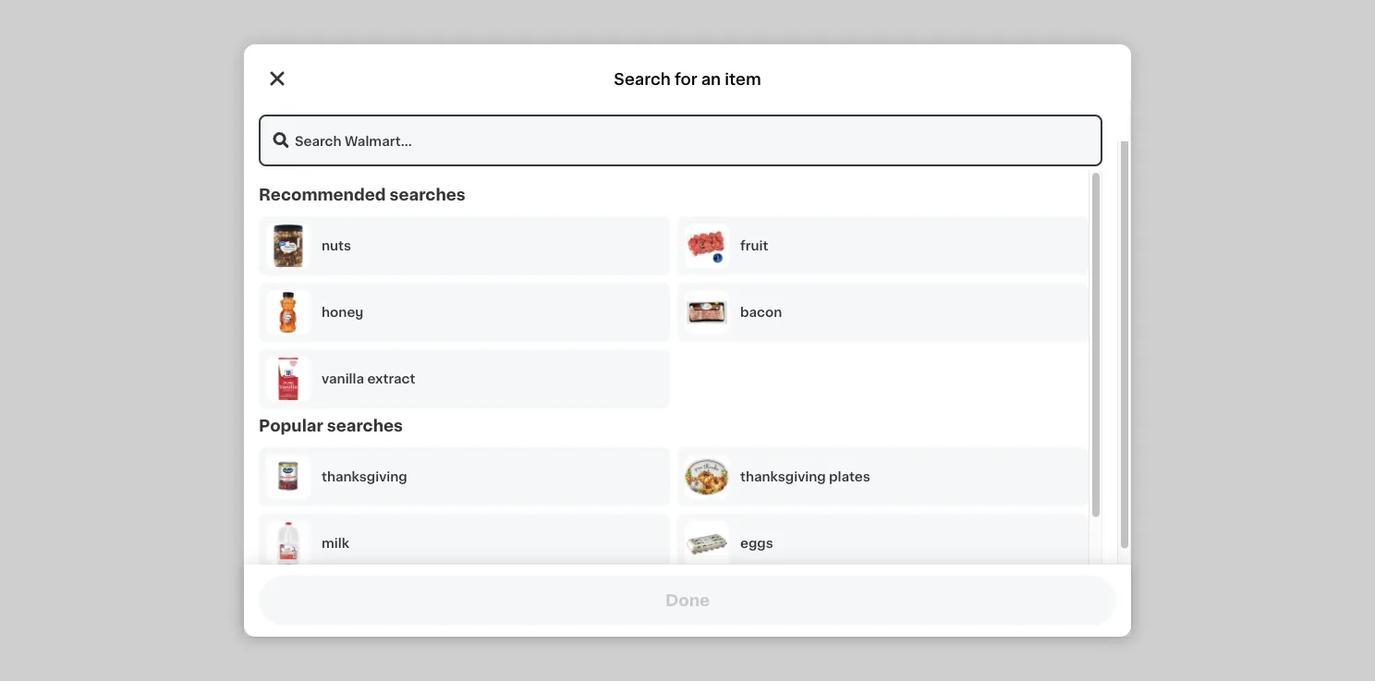 Task type: locate. For each thing, give the bounding box(es) containing it.
3 search list box from the top
[[259, 447, 1089, 647]]

an
[[701, 72, 721, 87]]

0 vertical spatial searches
[[390, 187, 466, 203]]

1 thanksgiving from the left
[[322, 471, 407, 484]]

search list box containing nuts
[[259, 216, 1089, 416]]

2 search list box from the top
[[259, 216, 1089, 416]]

searches up nuts link
[[390, 187, 466, 203]]

plates
[[829, 471, 871, 484]]

1 horizontal spatial thanksgiving
[[741, 471, 826, 484]]

searches inside recommended searches group
[[390, 187, 466, 203]]

fruit link
[[685, 224, 1082, 268]]

search list box for recommended searches
[[259, 216, 1089, 416]]

thanksgiving image
[[266, 455, 311, 499]]

thanksgiving plates
[[741, 471, 871, 484]]

1 search list box from the top
[[259, 185, 1089, 647]]

vanilla extract image
[[266, 357, 311, 401]]

thanksgiving left plates at the bottom right of the page
[[741, 471, 826, 484]]

for
[[675, 72, 698, 87]]

searches
[[390, 187, 466, 203], [327, 418, 403, 434]]

honey image
[[266, 290, 311, 335]]

nuts image
[[266, 224, 311, 268]]

fruit image
[[685, 224, 729, 268]]

milk
[[322, 537, 350, 550]]

dialog containing search for an item
[[244, 44, 1132, 647]]

milk image
[[266, 521, 311, 566]]

popular searches group
[[259, 416, 1089, 647]]

searches inside popular searches group
[[327, 418, 403, 434]]

recommended
[[259, 187, 386, 203]]

honey
[[322, 306, 364, 319]]

thanksgiving for thanksgiving plates
[[741, 471, 826, 484]]

popular searches
[[259, 418, 403, 434]]

search list box containing thanksgiving
[[259, 447, 1089, 647]]

None search field
[[259, 115, 1103, 166]]

searches for recommended searches
[[390, 187, 466, 203]]

search for an item
[[614, 72, 761, 87]]

1 vertical spatial searches
[[327, 418, 403, 434]]

nuts link
[[266, 224, 663, 268]]

eggs
[[741, 537, 774, 550]]

searches down vanilla extract
[[327, 418, 403, 434]]

milk link
[[266, 521, 663, 566]]

thanksgiving for thanksgiving
[[322, 471, 407, 484]]

searches for popular searches
[[327, 418, 403, 434]]

2 thanksgiving from the left
[[741, 471, 826, 484]]

0 horizontal spatial thanksgiving
[[322, 471, 407, 484]]

search list box
[[259, 185, 1089, 647], [259, 216, 1089, 416], [259, 447, 1089, 647]]

thanksgiving plates image
[[685, 455, 729, 499]]

dialog
[[244, 44, 1132, 647]]

vanilla extract link
[[266, 357, 663, 401]]

none search field inside "dialog"
[[259, 115, 1103, 166]]

thanksgiving
[[322, 471, 407, 484], [741, 471, 826, 484]]

item
[[725, 72, 761, 87]]

vanilla extract
[[322, 373, 415, 386]]

thanksgiving down popular searches
[[322, 471, 407, 484]]

recommended searches
[[259, 187, 466, 203]]

bacon image
[[685, 290, 729, 335]]



Task type: vqa. For each thing, say whether or not it's contained in the screenshot.
second search list box from the bottom of the search list box containing Recommended searches
yes



Task type: describe. For each thing, give the bounding box(es) containing it.
nuts
[[322, 239, 351, 252]]

search list box for popular searches
[[259, 447, 1089, 647]]

bacon link
[[685, 290, 1082, 335]]

search
[[614, 72, 671, 87]]

eggs link
[[685, 521, 1082, 566]]

eggs image
[[685, 521, 729, 566]]

Search Walmart... field
[[259, 115, 1103, 166]]

fruit
[[741, 239, 769, 252]]

popular
[[259, 418, 323, 434]]

recommended searches group
[[259, 185, 1089, 416]]

thanksgiving plates link
[[685, 455, 1082, 499]]

vanilla
[[322, 373, 364, 386]]

thanksgiving link
[[266, 455, 663, 499]]

honey link
[[266, 290, 663, 335]]

bacon
[[741, 306, 782, 319]]

search list box containing recommended searches
[[259, 185, 1089, 647]]

extract
[[367, 373, 415, 386]]



